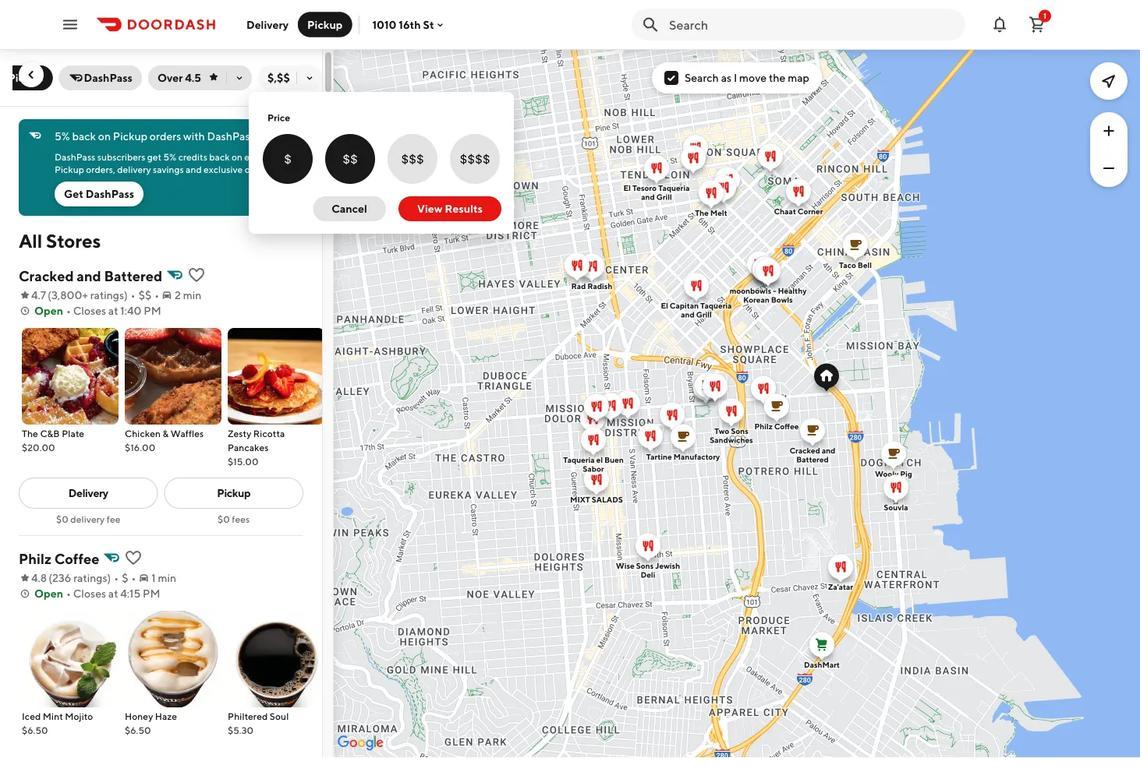 Task type: vqa. For each thing, say whether or not it's contained in the screenshot.


Task type: describe. For each thing, give the bounding box(es) containing it.
fee
[[107, 514, 120, 525]]

dashpass left over
[[84, 71, 133, 84]]

over
[[157, 71, 183, 84]]

16th
[[399, 18, 421, 31]]

ricotta
[[253, 428, 285, 439]]

$0 delivery fee
[[56, 514, 120, 525]]

• left the $
[[114, 572, 119, 585]]

philtered
[[228, 711, 268, 722]]

1010
[[372, 18, 397, 31]]

open • closes at 4:15 pm
[[34, 588, 160, 600]]

dashpass subscribers get 5% credits back on eligible pickup orders, delivery savings and exclusive offers.
[[55, 151, 277, 175]]

5% inside dashpass subscribers get 5% credits back on eligible pickup orders, delivery savings and exclusive offers.
[[163, 151, 176, 162]]

credits
[[178, 151, 207, 162]]

zesty
[[228, 428, 251, 439]]

0 horizontal spatial 5%
[[55, 130, 70, 143]]

recenter the map image
[[1100, 72, 1118, 90]]

1 for 1 min
[[152, 572, 156, 585]]

Store search: begin typing to search for stores available on DoorDash text field
[[669, 16, 956, 33]]

honey haze image
[[125, 611, 221, 708]]

honey
[[125, 711, 153, 722]]

0 vertical spatial pickup button
[[298, 12, 352, 37]]

subscribers
[[97, 151, 145, 162]]

4:15
[[120, 588, 141, 600]]

0 horizontal spatial delivery
[[70, 514, 105, 525]]

$0 for delivery
[[56, 514, 68, 525]]

delivery link
[[19, 478, 158, 509]]

delivery button
[[237, 12, 298, 37]]

chicken & waffles $16.00
[[125, 428, 204, 453]]

1:40
[[120, 305, 141, 317]]

open • closes at 1:40 pm
[[34, 305, 161, 317]]

pm for philz coffee
[[143, 588, 160, 600]]

previous image
[[25, 69, 37, 81]]

philtered soul image
[[228, 611, 324, 708]]

eligible
[[244, 151, 275, 162]]

cancel
[[332, 202, 367, 215]]

c&b
[[40, 428, 60, 439]]

cancel button
[[313, 197, 386, 221]]

haze
[[155, 711, 177, 722]]

4.8
[[31, 572, 47, 585]]

1010 16th st button
[[372, 18, 446, 31]]

search as i move the map
[[685, 71, 809, 84]]

2 min
[[175, 289, 202, 302]]

1010 16th st
[[372, 18, 434, 31]]

2 items, open order cart image
[[1028, 15, 1046, 34]]

st
[[423, 18, 434, 31]]

$5.30
[[228, 725, 254, 736]]

• $
[[114, 572, 128, 585]]

zoom out image
[[1100, 159, 1118, 178]]

delivery for the delivery link
[[68, 487, 108, 500]]

savings
[[153, 164, 184, 175]]

• $$
[[131, 289, 151, 302]]

$0 for pickup
[[218, 514, 230, 525]]

open menu image
[[61, 15, 80, 34]]

as
[[721, 71, 732, 84]]

honey haze $6.50
[[125, 711, 177, 736]]

$16.00
[[125, 442, 155, 453]]

iced mint mojito image
[[22, 611, 119, 708]]

fees
[[232, 514, 250, 525]]

pm for cracked and battered
[[144, 305, 161, 317]]

plate
[[62, 428, 84, 439]]

• down 236
[[66, 588, 71, 600]]

dashpass down orders,
[[86, 188, 134, 200]]

delivery for "delivery" button
[[246, 18, 289, 31]]

) for and
[[124, 289, 128, 302]]

map region
[[301, 0, 1140, 759]]

0 horizontal spatial pickup button
[[0, 66, 53, 90]]

over 4.5
[[157, 71, 201, 84]]

$,$$
[[267, 71, 290, 84]]

and inside dashpass subscribers get 5% credits back on eligible pickup orders, delivery savings and exclusive offers.
[[186, 164, 202, 175]]

4.5
[[185, 71, 201, 84]]

back inside dashpass subscribers get 5% credits back on eligible pickup orders, delivery savings and exclusive offers.
[[209, 151, 230, 162]]

236
[[52, 572, 71, 585]]

pickup up subscribers
[[113, 130, 147, 143]]

all
[[19, 230, 42, 252]]

mint
[[43, 711, 63, 722]]

click to add this store to your saved list image
[[187, 266, 206, 285]]

$15.00
[[228, 456, 259, 467]]

soul
[[270, 711, 289, 722]]

zoom in image
[[1100, 122, 1118, 140]]

powered by google image
[[338, 736, 384, 752]]

closes for and
[[73, 305, 106, 317]]

chicken
[[125, 428, 161, 439]]

map
[[788, 71, 809, 84]]

pancakes
[[228, 442, 269, 453]]

move
[[739, 71, 767, 84]]

$
[[122, 572, 128, 585]]

over 4.5 button
[[148, 66, 252, 90]]

pickup link
[[164, 478, 303, 509]]

min for philz coffee
[[158, 572, 176, 585]]

$$
[[139, 289, 151, 302]]

get dashpass
[[64, 188, 134, 200]]

waffles
[[171, 428, 204, 439]]

pickup left dashpass button
[[8, 71, 43, 84]]

5% back on pickup orders with dashpass
[[55, 130, 255, 143]]

ratings for coffee
[[73, 572, 107, 585]]

min for cracked and battered
[[183, 289, 202, 302]]

search
[[685, 71, 719, 84]]

mojito
[[65, 711, 93, 722]]

dashpass inside dashpass subscribers get 5% credits back on eligible pickup orders, delivery savings and exclusive offers.
[[55, 151, 95, 162]]

with
[[183, 130, 205, 143]]

all stores
[[19, 230, 101, 252]]

on inside dashpass subscribers get 5% credits back on eligible pickup orders, delivery savings and exclusive offers.
[[232, 151, 242, 162]]

1 button
[[1022, 9, 1053, 40]]

delivery inside dashpass subscribers get 5% credits back on eligible pickup orders, delivery savings and exclusive offers.
[[117, 164, 151, 175]]

dashpass button
[[59, 66, 142, 90]]

get
[[147, 151, 161, 162]]

get dashpass button
[[55, 182, 144, 207]]



Task type: locate. For each thing, give the bounding box(es) containing it.
at for coffee
[[108, 588, 118, 600]]

1 horizontal spatial delivery
[[246, 18, 289, 31]]

at left 1:40
[[108, 305, 118, 317]]

4.7
[[31, 289, 46, 302]]

1 vertical spatial min
[[158, 572, 176, 585]]

1 horizontal spatial 1
[[1043, 11, 1046, 20]]

cracked
[[19, 267, 74, 284], [790, 446, 820, 455], [790, 446, 820, 455]]

5% up savings
[[163, 151, 176, 162]]

1 min
[[152, 572, 176, 585]]

delivery down the delivery link
[[70, 514, 105, 525]]

dashpass
[[84, 71, 133, 84], [207, 130, 255, 143], [55, 151, 95, 162], [86, 188, 134, 200]]

0 vertical spatial 5%
[[55, 130, 70, 143]]

back
[[72, 130, 96, 143], [209, 151, 230, 162]]

1 horizontal spatial $0
[[218, 514, 230, 525]]

sandwiches
[[710, 436, 753, 445], [710, 436, 753, 445]]

el capitan taqueria and grill
[[661, 301, 732, 319], [661, 301, 732, 319]]

souvla
[[884, 503, 908, 512], [884, 503, 908, 512]]

• down the 3,800+ at the left
[[66, 305, 71, 317]]

2 at from the top
[[108, 588, 118, 600]]

$6.50 inside honey haze $6.50
[[125, 725, 151, 736]]

closes for coffee
[[73, 588, 106, 600]]

pig
[[900, 470, 912, 479], [900, 470, 912, 479]]

pm
[[144, 305, 161, 317], [143, 588, 160, 600]]

1 horizontal spatial $6.50
[[125, 725, 151, 736]]

•
[[131, 289, 135, 302], [155, 289, 159, 302], [66, 305, 71, 317], [114, 572, 119, 585], [131, 572, 136, 585], [66, 588, 71, 600]]

1 vertical spatial (
[[48, 572, 52, 585]]

average rating of 4.8 out of 5 element
[[19, 571, 47, 586]]

click to add this store to your saved list image
[[124, 549, 143, 568]]

1 horizontal spatial on
[[232, 151, 242, 162]]

0 horizontal spatial back
[[72, 130, 96, 143]]

za'atar
[[828, 583, 853, 592], [828, 583, 853, 592]]

and
[[186, 164, 202, 175], [641, 193, 655, 202], [641, 193, 655, 202], [77, 267, 101, 284], [681, 310, 695, 319], [681, 310, 695, 319], [822, 446, 835, 455], [822, 446, 835, 455]]

philtered soul $5.30
[[228, 711, 289, 736]]

coffee
[[774, 422, 799, 431], [774, 422, 799, 431], [54, 551, 99, 567]]

1 vertical spatial on
[[232, 151, 242, 162]]

0 horizontal spatial 1
[[152, 572, 156, 585]]

iced
[[22, 711, 41, 722]]

at left 4:15
[[108, 588, 118, 600]]

1 inside the 1 button
[[1043, 11, 1046, 20]]

rad
[[571, 282, 586, 291], [571, 282, 586, 291]]

1 horizontal spatial min
[[183, 289, 202, 302]]

tartine
[[646, 453, 672, 462], [646, 453, 672, 462]]

ratings
[[90, 289, 124, 302], [73, 572, 107, 585]]

closes down ( 3,800+ ratings ) at the left
[[73, 305, 106, 317]]

1 vertical spatial back
[[209, 151, 230, 162]]

pm down $$
[[144, 305, 161, 317]]

on up subscribers
[[98, 130, 111, 143]]

pickup up $0 fees at the left
[[217, 487, 250, 500]]

at
[[108, 305, 118, 317], [108, 588, 118, 600]]

0 vertical spatial min
[[183, 289, 202, 302]]

0 vertical spatial back
[[72, 130, 96, 143]]

) for coffee
[[107, 572, 111, 585]]

1 vertical spatial closes
[[73, 588, 106, 600]]

pm down 1 min
[[143, 588, 160, 600]]

average rating of 4.7 out of 5 element
[[19, 288, 46, 303]]

1 $0 from the left
[[56, 514, 68, 525]]

open
[[34, 305, 63, 317], [34, 588, 63, 600]]

1 vertical spatial pickup button
[[0, 66, 53, 90]]

(
[[48, 289, 51, 302], [48, 572, 52, 585]]

open for cracked
[[34, 305, 63, 317]]

1 vertical spatial 5%
[[163, 151, 176, 162]]

delivery up $,$$ on the top left of page
[[246, 18, 289, 31]]

• right the $
[[131, 572, 136, 585]]

ratings up open • closes at 4:15 pm
[[73, 572, 107, 585]]

delivery up $0 delivery fee
[[68, 487, 108, 500]]

ratings for and
[[90, 289, 124, 302]]

orders,
[[86, 164, 115, 175]]

exclusive
[[204, 164, 243, 175]]

delivery
[[117, 164, 151, 175], [70, 514, 105, 525]]

$20.00
[[22, 442, 55, 453]]

0 vertical spatial open
[[34, 305, 63, 317]]

1 right the $
[[152, 572, 156, 585]]

pickup up get
[[55, 164, 84, 175]]

view results
[[417, 202, 483, 215]]

0 horizontal spatial )
[[107, 572, 111, 585]]

min right the $
[[158, 572, 176, 585]]

1 $6.50 from the left
[[22, 725, 48, 736]]

$,$$ button
[[258, 66, 322, 90]]

min
[[183, 289, 202, 302], [158, 572, 176, 585]]

the c&b plate image
[[22, 328, 119, 425]]

battered
[[104, 267, 162, 284], [796, 455, 829, 464], [796, 455, 829, 464]]

open down 4.8
[[34, 588, 63, 600]]

2 $0 from the left
[[218, 514, 230, 525]]

1 horizontal spatial delivery
[[117, 164, 151, 175]]

radish
[[587, 282, 612, 291], [587, 282, 612, 291]]

offers.
[[245, 164, 271, 175]]

results
[[445, 202, 483, 215]]

1 vertical spatial at
[[108, 588, 118, 600]]

1 horizontal spatial )
[[124, 289, 128, 302]]

salads
[[592, 496, 623, 505], [592, 496, 623, 505]]

pickup inside dashpass subscribers get 5% credits back on eligible pickup orders, delivery savings and exclusive offers.
[[55, 164, 84, 175]]

$6.50 down honey
[[125, 725, 151, 736]]

two sons sandwiches
[[710, 427, 753, 445], [710, 427, 753, 445]]

0 horizontal spatial $0
[[56, 514, 68, 525]]

1 horizontal spatial 5%
[[163, 151, 176, 162]]

1 closes from the top
[[73, 305, 106, 317]]

1 vertical spatial )
[[107, 572, 111, 585]]

0 horizontal spatial delivery
[[68, 487, 108, 500]]

the
[[769, 71, 786, 84]]

price
[[267, 112, 290, 123]]

1 at from the top
[[108, 305, 118, 317]]

( 3,800+ ratings )
[[48, 289, 128, 302]]

1 open from the top
[[34, 305, 63, 317]]

0 horizontal spatial min
[[158, 572, 176, 585]]

view results button
[[398, 197, 501, 221]]

( for philz
[[48, 572, 52, 585]]

open for philz
[[34, 588, 63, 600]]

ratings up open • closes at 1:40 pm
[[90, 289, 124, 302]]

) left • $$
[[124, 289, 128, 302]]

back up orders,
[[72, 130, 96, 143]]

melt
[[710, 209, 727, 218], [710, 209, 727, 218]]

the inside the c&b plate $20.00
[[22, 428, 38, 439]]

stores
[[46, 230, 101, 252]]

Search as I move the map checkbox
[[664, 71, 678, 85]]

$6.50 down iced
[[22, 725, 48, 736]]

zesty ricotta pancakes image
[[228, 328, 324, 425]]

&
[[163, 428, 169, 439]]

1 vertical spatial open
[[34, 588, 63, 600]]

) left • $
[[107, 572, 111, 585]]

wooly pig
[[875, 470, 912, 479], [875, 470, 912, 479]]

taqueria el buen sabor wise sons jewish deli
[[563, 456, 680, 580], [563, 456, 680, 580]]

cracked and battered
[[19, 267, 162, 284], [790, 446, 835, 464], [790, 446, 835, 464]]

delivery inside button
[[246, 18, 289, 31]]

manufactory
[[674, 453, 720, 462], [674, 453, 720, 462]]

2
[[175, 289, 181, 302]]

moonbowls
[[730, 287, 771, 296], [730, 287, 771, 296]]

0 vertical spatial closes
[[73, 305, 106, 317]]

1 vertical spatial 1
[[152, 572, 156, 585]]

tesoro
[[632, 184, 657, 193], [632, 184, 657, 193]]

( for cracked
[[48, 289, 51, 302]]

view
[[417, 202, 443, 215]]

min right 2
[[183, 289, 202, 302]]

( right 4.8
[[48, 572, 52, 585]]

closes
[[73, 305, 106, 317], [73, 588, 106, 600]]

1 vertical spatial pm
[[143, 588, 160, 600]]

0 horizontal spatial on
[[98, 130, 111, 143]]

0 vertical spatial delivery
[[246, 18, 289, 31]]

0 vertical spatial delivery
[[117, 164, 151, 175]]

• left $$
[[131, 289, 135, 302]]

get
[[64, 188, 83, 200]]

pickup button left 1010
[[298, 12, 352, 37]]

back up exclusive
[[209, 151, 230, 162]]

el
[[596, 456, 603, 465], [596, 456, 603, 465]]

5%
[[55, 130, 70, 143], [163, 151, 176, 162]]

0 vertical spatial ratings
[[90, 289, 124, 302]]

1 horizontal spatial back
[[209, 151, 230, 162]]

jewish
[[655, 562, 680, 571], [655, 562, 680, 571]]

dashpass up exclusive
[[207, 130, 255, 143]]

1 right notification bell image
[[1043, 11, 1046, 20]]

dashpass up orders,
[[55, 151, 95, 162]]

on up exclusive
[[232, 151, 242, 162]]

0 vertical spatial 1
[[1043, 11, 1046, 20]]

None checkbox
[[325, 134, 375, 184]]

rad radish
[[571, 282, 612, 291], [571, 282, 612, 291]]

at for and
[[108, 305, 118, 317]]

pickup right "delivery" button
[[307, 18, 343, 31]]

None checkbox
[[263, 134, 313, 184], [388, 134, 437, 184], [450, 134, 500, 184], [263, 134, 313, 184], [388, 134, 437, 184], [450, 134, 500, 184]]

pickup button left dashpass button
[[0, 66, 53, 90]]

$6.50
[[22, 725, 48, 736], [125, 725, 151, 736]]

chicken & waffles image
[[125, 328, 221, 425]]

0 horizontal spatial $6.50
[[22, 725, 48, 736]]

i
[[734, 71, 737, 84]]

( 236 ratings )
[[48, 572, 111, 585]]

deli
[[641, 571, 655, 580], [641, 571, 655, 580]]

korean
[[743, 296, 769, 305], [743, 296, 769, 305]]

2 $6.50 from the left
[[125, 725, 151, 736]]

0 vertical spatial (
[[48, 289, 51, 302]]

1 vertical spatial ratings
[[73, 572, 107, 585]]

$0 left fees
[[218, 514, 230, 525]]

el
[[623, 184, 631, 193], [623, 184, 631, 193], [661, 301, 668, 310], [661, 301, 668, 310]]

the c&b plate $20.00
[[22, 428, 84, 453]]

1 vertical spatial delivery
[[68, 487, 108, 500]]

$0 fees
[[218, 514, 250, 525]]

2 closes from the top
[[73, 588, 106, 600]]

moonbowls - healthy korean bowls
[[730, 287, 807, 305], [730, 287, 807, 305]]

0 vertical spatial at
[[108, 305, 118, 317]]

open down 4.7
[[34, 305, 63, 317]]

closes down ( 236 ratings )
[[73, 588, 106, 600]]

0 vertical spatial on
[[98, 130, 111, 143]]

1 for 1
[[1043, 11, 1046, 20]]

• right $$
[[155, 289, 159, 302]]

iced mint mojito $6.50
[[22, 711, 93, 736]]

orders
[[150, 130, 181, 143]]

$0 down the delivery link
[[56, 514, 68, 525]]

buen
[[604, 456, 624, 465], [604, 456, 624, 465]]

$6.50 inside "iced mint mojito $6.50"
[[22, 725, 48, 736]]

zesty ricotta pancakes $15.00
[[228, 428, 285, 467]]

notification bell image
[[990, 15, 1009, 34]]

grill
[[656, 193, 672, 202], [656, 193, 672, 202], [696, 310, 712, 319], [696, 310, 712, 319]]

capitan
[[670, 301, 699, 310], [670, 301, 699, 310]]

2 open from the top
[[34, 588, 63, 600]]

1 vertical spatial delivery
[[70, 514, 105, 525]]

delivery down subscribers
[[117, 164, 151, 175]]

mixt
[[570, 496, 590, 505], [570, 496, 590, 505]]

1 horizontal spatial pickup button
[[298, 12, 352, 37]]

0 vertical spatial pm
[[144, 305, 161, 317]]

3,800+
[[51, 289, 88, 302]]

wooly
[[875, 470, 899, 479], [875, 470, 899, 479]]

0 vertical spatial )
[[124, 289, 128, 302]]

( right 4.7
[[48, 289, 51, 302]]

5% up get
[[55, 130, 70, 143]]



